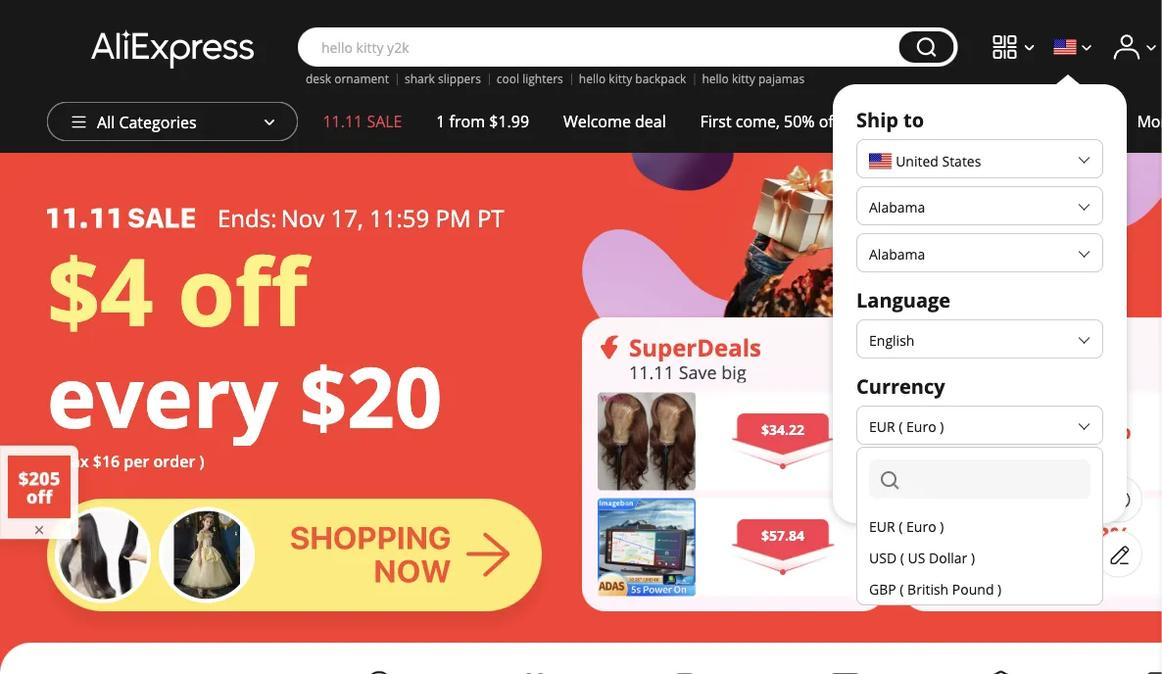 Task type: locate. For each thing, give the bounding box(es) containing it.
0 vertical spatial -
[[1076, 414, 1084, 446]]

0 vertical spatial alabama
[[870, 198, 926, 216]]

1 hello from the left
[[579, 71, 606, 87]]

1 vertical spatial -
[[1076, 520, 1084, 552]]

deal
[[635, 111, 667, 132]]

) up dollar
[[941, 517, 945, 536]]

0 horizontal spatial hello
[[579, 71, 606, 87]]

1 eur from the top
[[870, 417, 896, 436]]

( left us at the right bottom
[[901, 549, 905, 567]]

hello kitty pajamas link
[[702, 71, 805, 87]]

hello
[[579, 71, 606, 87], [702, 71, 729, 87]]

0 horizontal spatial kitty
[[609, 71, 633, 87]]

ends: nov 17, 11:59 pm pt
[[218, 202, 505, 234]]

0 vertical spatial eur ( euro )
[[870, 417, 945, 436]]

gbp
[[870, 580, 897, 599]]

icon image for top picks
[[919, 336, 942, 359]]

slippers
[[438, 71, 481, 87]]

picks
[[999, 331, 1060, 363]]

11.11 sale link
[[306, 102, 420, 141]]

ornament
[[335, 71, 389, 87]]

alabama up language
[[870, 245, 926, 263]]

( left max
[[47, 451, 52, 472]]

pound
[[953, 580, 995, 599]]

euro
[[907, 417, 937, 436], [907, 517, 937, 536]]

2 kitty from the left
[[732, 71, 756, 87]]

11.11
[[323, 111, 363, 132], [630, 360, 675, 384]]

-71% $6.43
[[1076, 414, 1132, 469]]

$4 off
[[47, 227, 307, 353]]

alabama
[[870, 198, 926, 216], [870, 245, 926, 263]]

eur down currency
[[870, 417, 896, 436]]

$16
[[93, 451, 120, 472]]

desk ornament link
[[306, 71, 389, 87]]

1 horizontal spatial kitty
[[732, 71, 756, 87]]

max
[[56, 451, 89, 472]]

$6.43
[[1084, 448, 1124, 469]]

2 icon image from the left
[[919, 336, 942, 359]]

top picks
[[950, 331, 1060, 363]]

) right pound
[[998, 580, 1002, 599]]

english
[[870, 331, 915, 350]]

kitty
[[609, 71, 633, 87], [732, 71, 756, 87]]

euro down currency
[[907, 417, 937, 436]]

eur
[[870, 417, 896, 436], [870, 517, 896, 536]]

save
[[679, 360, 717, 384]]

welcome deal
[[564, 111, 667, 132]]

off
[[819, 111, 839, 132], [178, 227, 307, 353]]

us
[[908, 549, 926, 567]]

icon image right english
[[919, 336, 942, 359]]

icon image for superdeals
[[598, 336, 622, 359]]

icon image left superdeals
[[598, 336, 622, 359]]

1
[[437, 111, 446, 132]]

hello up first
[[702, 71, 729, 87]]

shark slippers
[[405, 71, 481, 87]]

eur ( euro )
[[870, 417, 945, 436], [870, 517, 945, 536]]

) inside "every $20 ( max $16 per order )"
[[200, 451, 204, 472]]

eur up usd
[[870, 517, 896, 536]]

choice
[[874, 111, 923, 132]]

euro up usd ( us dollar )
[[907, 517, 937, 536]]

pajamas
[[759, 71, 805, 87]]

1 - from the top
[[1076, 414, 1084, 446]]

- inside -73% $3.13
[[1076, 520, 1084, 552]]

united
[[896, 152, 939, 171]]

$20
[[300, 339, 443, 453]]

dollar
[[930, 549, 968, 567]]

- for 73%
[[1076, 520, 1084, 552]]

1 vertical spatial euro
[[907, 517, 937, 536]]

hello for hello kitty backpack
[[579, 71, 606, 87]]

11.11 for 11.11 sale
[[323, 111, 363, 132]]

$1.99
[[490, 111, 530, 132]]

) right order
[[200, 451, 204, 472]]

kitty left the pajamas
[[732, 71, 756, 87]]

shark
[[405, 71, 435, 87]]

ends:
[[218, 202, 277, 234]]

11.11 sale
[[323, 111, 403, 132]]

- inside the -71% $6.43
[[1076, 414, 1084, 446]]

1 euro from the top
[[907, 417, 937, 436]]

eur ( euro ) down currency
[[870, 417, 945, 436]]

0 horizontal spatial 11.11
[[323, 111, 363, 132]]

top
[[950, 331, 993, 363]]

ship
[[857, 106, 899, 133]]

product image image
[[598, 393, 696, 491], [919, 393, 1017, 491], [598, 498, 696, 597], [919, 498, 1017, 597]]

hello down hello kitty y2k text box
[[579, 71, 606, 87]]

1 icon image from the left
[[598, 336, 622, 359]]

2 hello from the left
[[702, 71, 729, 87]]

order
[[154, 451, 195, 472]]

1 vertical spatial alabama
[[870, 245, 926, 263]]

1 horizontal spatial off
[[819, 111, 839, 132]]

currency
[[857, 373, 946, 400]]

)
[[941, 417, 945, 436], [200, 451, 204, 472], [941, 517, 945, 536], [972, 549, 976, 567], [998, 580, 1002, 599]]

) down currency
[[941, 417, 945, 436]]

11.11 left save on the right of the page
[[630, 360, 675, 384]]

1 vertical spatial 11.11
[[630, 360, 675, 384]]

73%
[[1084, 520, 1132, 552]]

hello kitty y2k text field
[[312, 37, 890, 57]]

ship to
[[857, 106, 925, 133]]

big
[[722, 360, 747, 384]]

first come, 50% off link
[[684, 102, 857, 141]]

eur ( euro ) up us at the right bottom
[[870, 517, 945, 536]]

kitty down hello kitty y2k text box
[[609, 71, 633, 87]]

welcome
[[564, 111, 631, 132]]

british
[[908, 580, 949, 599]]

(
[[899, 417, 903, 436], [47, 451, 52, 472], [899, 517, 903, 536], [901, 549, 905, 567], [900, 580, 905, 599]]

1 vertical spatial off
[[178, 227, 307, 353]]

0 vertical spatial euro
[[907, 417, 937, 436]]

None field
[[870, 460, 1091, 499]]

united states
[[896, 152, 982, 171]]

11.11 for 11.11 save big
[[630, 360, 675, 384]]

pm
[[436, 202, 471, 234]]

1 kitty from the left
[[609, 71, 633, 87]]

gbp ( british pound )
[[870, 580, 1002, 599]]

pop picture image
[[8, 456, 71, 519]]

1 horizontal spatial icon image
[[919, 336, 942, 359]]

alabama down united
[[870, 198, 926, 216]]

0 horizontal spatial icon image
[[598, 336, 622, 359]]

0 vertical spatial off
[[819, 111, 839, 132]]

None button
[[900, 31, 955, 63]]

11.11 left sale
[[323, 111, 363, 132]]

1 horizontal spatial 11.11
[[630, 360, 675, 384]]

mor
[[1138, 111, 1163, 132]]

0 vertical spatial 11.11
[[323, 111, 363, 132]]

icon image
[[598, 336, 622, 359], [919, 336, 942, 359]]

1 vertical spatial eur
[[870, 517, 896, 536]]

-
[[1076, 414, 1084, 446], [1076, 520, 1084, 552]]

desk ornament
[[306, 71, 389, 87]]

1 vertical spatial eur ( euro )
[[870, 517, 945, 536]]

usd
[[870, 549, 897, 567]]

desk
[[306, 71, 332, 87]]

2 - from the top
[[1076, 520, 1084, 552]]

0 vertical spatial eur
[[870, 417, 896, 436]]

1 horizontal spatial hello
[[702, 71, 729, 87]]

( inside "every $20 ( max $16 per order )"
[[47, 451, 52, 472]]

$57.84
[[762, 526, 805, 545]]



Task type: describe. For each thing, give the bounding box(es) containing it.
- for 71%
[[1076, 414, 1084, 446]]

( up usd ( us dollar )
[[899, 517, 903, 536]]

kitty for backpack
[[609, 71, 633, 87]]

1 from $1.99 link
[[420, 102, 547, 141]]

50%
[[784, 111, 815, 132]]

first come, 50% off
[[701, 111, 839, 132]]

( right gbp
[[900, 580, 905, 599]]

17,
[[331, 202, 364, 234]]

11:59
[[370, 202, 430, 234]]

come,
[[736, 111, 780, 132]]

cool
[[497, 71, 520, 87]]

$34.22
[[762, 421, 805, 439]]

0 horizontal spatial off
[[178, 227, 307, 353]]

$57.84 link
[[598, 498, 871, 597]]

2 eur ( euro ) from the top
[[870, 517, 945, 536]]

1 alabama from the top
[[870, 198, 926, 216]]

hello kitty backpack
[[579, 71, 687, 87]]

hello kitty pajamas
[[702, 71, 805, 87]]

-73% $3.13
[[1076, 520, 1132, 575]]

language
[[857, 286, 951, 313]]

lighters
[[523, 71, 564, 87]]

) right dollar
[[972, 549, 976, 567]]

$34.22 link
[[598, 393, 871, 491]]

2 alabama from the top
[[870, 245, 926, 263]]

2 eur from the top
[[870, 517, 896, 536]]

states
[[943, 152, 982, 171]]

from
[[450, 111, 485, 132]]

sale
[[367, 111, 403, 132]]

pt
[[477, 202, 505, 234]]

backpack
[[636, 71, 687, 87]]

usd ( us dollar )
[[870, 549, 976, 567]]

first
[[701, 111, 732, 132]]

71%
[[1084, 414, 1132, 446]]

choice link
[[857, 102, 940, 141]]

per
[[124, 451, 149, 472]]

categories
[[119, 112, 197, 133]]

every
[[47, 339, 278, 453]]

all categories
[[97, 112, 197, 133]]

every $20 ( max $16 per order )
[[47, 339, 443, 472]]

1 eur ( euro ) from the top
[[870, 417, 945, 436]]

11.11 save big
[[630, 360, 747, 384]]

welcome deal link
[[547, 102, 684, 141]]

kitty for pajamas
[[732, 71, 756, 87]]

cool lighters
[[497, 71, 564, 87]]

all
[[97, 112, 115, 133]]

cool lighters link
[[497, 71, 564, 87]]

nov
[[281, 202, 325, 234]]

1 from $1.99
[[437, 111, 530, 132]]

$4
[[47, 227, 153, 353]]

to
[[904, 106, 925, 133]]

hello kitty backpack link
[[579, 71, 687, 87]]

shark slippers link
[[405, 71, 481, 87]]

$3.13
[[1084, 554, 1124, 575]]

2 euro from the top
[[907, 517, 937, 536]]

hello for hello kitty pajamas
[[702, 71, 729, 87]]

( down currency
[[899, 417, 903, 436]]

close image
[[31, 523, 47, 538]]

superdeals
[[630, 331, 762, 363]]



Task type: vqa. For each thing, say whether or not it's contained in the screenshot.
top '$1.99'
no



